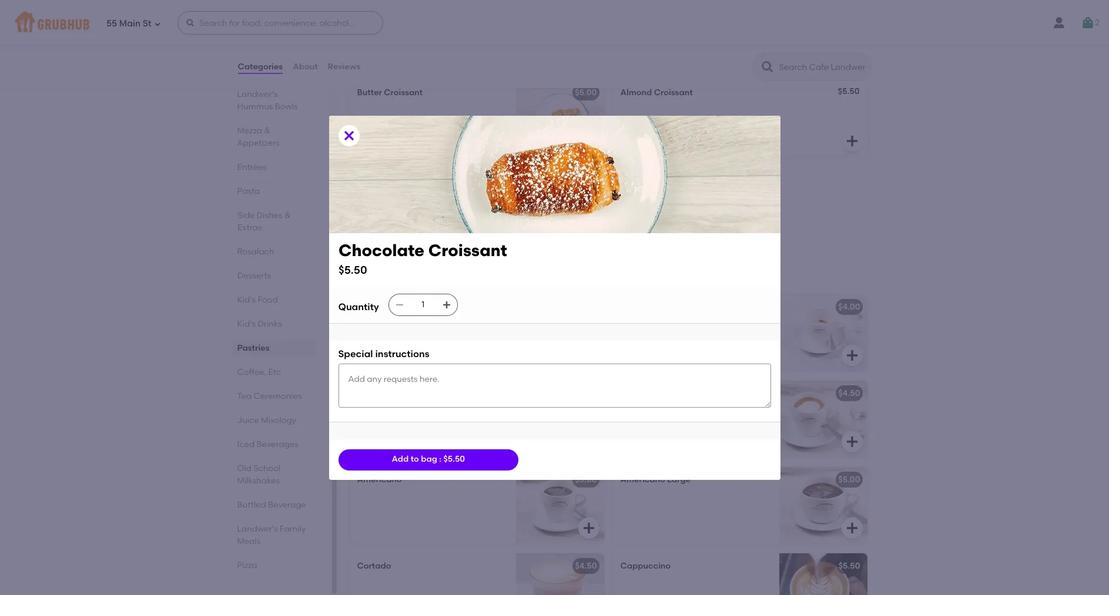 Task type: describe. For each thing, give the bounding box(es) containing it.
:
[[439, 455, 441, 465]]

landwer's hummus bowls tab
[[237, 88, 311, 113]]

americano for americano large
[[620, 475, 665, 485]]

$5.50 inside chocolate croissant $5.50
[[338, 263, 367, 277]]

cortado
[[357, 561, 391, 571]]

almond croissant
[[620, 88, 693, 98]]

pasta
[[237, 186, 260, 196]]

ceremonies
[[254, 391, 302, 401]]

kid's food
[[237, 295, 278, 305]]

rosalach tab
[[237, 246, 311, 258]]

croissant for chocolate croissant $5.50
[[428, 240, 507, 260]]

chocolate croissant image
[[516, 166, 604, 243]]

old
[[237, 464, 252, 474]]

kid's for kid's food
[[237, 295, 256, 305]]

americano image
[[516, 467, 604, 544]]

to
[[411, 455, 419, 465]]

coffee, etc inside tab
[[237, 367, 281, 377]]

$4.00
[[838, 302, 860, 312]]

instructions
[[375, 349, 430, 360]]

rosalach
[[237, 247, 274, 257]]

$4.50 for cortado image
[[575, 561, 597, 571]]

americano large
[[620, 475, 691, 485]]

butter croissant image
[[516, 80, 604, 156]]

pizza
[[237, 561, 257, 571]]

bag
[[421, 455, 437, 465]]

mezza & appetizers
[[237, 126, 280, 148]]

macchiato double image
[[779, 381, 867, 457]]

bottled beverage tab
[[237, 499, 311, 511]]

beverages
[[257, 440, 299, 450]]

family
[[280, 524, 306, 534]]

landwer's family meals tab
[[237, 523, 311, 548]]

side dishes & extras
[[237, 210, 290, 233]]

iced beverages
[[237, 440, 299, 450]]

kid's drinks tab
[[237, 318, 311, 330]]

coffee, etc tab
[[237, 366, 311, 379]]

$4.50 for macchiato double image
[[838, 389, 860, 399]]

espresso single image
[[516, 294, 604, 371]]

& inside side dishes & extras
[[284, 210, 290, 220]]

juice mixology
[[237, 416, 296, 426]]

tea
[[237, 391, 252, 401]]

2 button
[[1081, 12, 1100, 34]]

side
[[237, 210, 254, 220]]

etc inside coffee, etc tab
[[268, 367, 281, 377]]

chocolate for chocolate croissant
[[357, 174, 400, 184]]

pizza tab
[[237, 560, 311, 572]]

kid's drinks
[[237, 319, 282, 329]]

cappuccino
[[620, 561, 671, 571]]

espresso
[[357, 302, 393, 312]]

pasta tab
[[237, 185, 311, 197]]

main navigation navigation
[[0, 0, 1109, 46]]

espresso single button
[[350, 294, 604, 371]]

svg image inside 2 "button"
[[1081, 16, 1095, 30]]

about
[[293, 62, 318, 72]]

dishes
[[256, 210, 282, 220]]

large
[[667, 475, 691, 485]]

mezza & appetizers tab
[[237, 125, 311, 149]]

tea ceremonies tab
[[237, 390, 311, 403]]

juice
[[237, 416, 259, 426]]

$4.50 button
[[613, 381, 867, 457]]

drinks
[[258, 319, 282, 329]]

iced beverages tab
[[237, 438, 311, 451]]

meals
[[237, 537, 261, 547]]

categories
[[238, 62, 283, 72]]

1 horizontal spatial coffee, etc
[[348, 267, 416, 282]]

landwer's for meals
[[237, 524, 278, 534]]

special instructions
[[338, 349, 430, 360]]

st
[[143, 18, 151, 29]]

bottled beverage
[[237, 500, 306, 510]]



Task type: vqa. For each thing, say whether or not it's contained in the screenshot.
Pastries
yes



Task type: locate. For each thing, give the bounding box(es) containing it.
pastries up butter on the top of the page
[[348, 52, 398, 67]]

Search Cafe Landwer search field
[[778, 62, 868, 73]]

Input item quantity number field
[[410, 295, 436, 316]]

espresso double image
[[779, 294, 867, 371]]

1 horizontal spatial pastries
[[348, 52, 398, 67]]

etc up tea ceremonies tab
[[268, 367, 281, 377]]

americano large image
[[779, 467, 867, 544]]

cortado image
[[516, 554, 604, 595]]

2 americano from the left
[[620, 475, 665, 485]]

$4.50
[[838, 389, 860, 399], [575, 561, 597, 571]]

0 horizontal spatial coffee, etc
[[237, 367, 281, 377]]

americano for americano
[[357, 475, 402, 485]]

coffee, etc
[[348, 267, 416, 282], [237, 367, 281, 377]]

kid's
[[237, 295, 256, 305], [237, 319, 256, 329]]

quantity
[[338, 301, 379, 313]]

bottled
[[237, 500, 266, 510]]

landwer's inside landwer's hummus bowls
[[237, 89, 278, 99]]

add
[[392, 455, 409, 465]]

side dishes & extras tab
[[237, 209, 311, 234]]

pastries
[[348, 52, 398, 67], [237, 343, 270, 353]]

0 horizontal spatial etc
[[268, 367, 281, 377]]

1 vertical spatial chocolate
[[338, 240, 424, 260]]

cappuccino image
[[779, 554, 867, 595]]

pastries down kid's drinks
[[237, 343, 270, 353]]

$4.50 inside button
[[838, 389, 860, 399]]

butter croissant
[[357, 88, 423, 98]]

kid's inside tab
[[237, 319, 256, 329]]

0 vertical spatial coffee, etc
[[348, 267, 416, 282]]

kid's left drinks
[[237, 319, 256, 329]]

mezza
[[237, 126, 262, 136]]

special
[[338, 349, 373, 360]]

landwer's up "meals"
[[237, 524, 278, 534]]

&
[[264, 126, 270, 136], [284, 210, 290, 220]]

1 vertical spatial kid's
[[237, 319, 256, 329]]

entrées tab
[[237, 161, 311, 173]]

almond
[[620, 88, 652, 98]]

add to bag : $5.50
[[392, 455, 465, 465]]

landwer's family meals
[[237, 524, 306, 547]]

0 vertical spatial kid's
[[237, 295, 256, 305]]

tea ceremonies
[[237, 391, 302, 401]]

svg image
[[1081, 16, 1095, 30], [154, 20, 161, 27], [395, 301, 404, 310], [582, 349, 596, 363], [845, 349, 859, 363], [582, 435, 596, 449], [845, 435, 859, 449], [582, 521, 596, 535]]

entrées
[[237, 162, 267, 172]]

etc
[[396, 267, 416, 282], [268, 367, 281, 377]]

extras
[[237, 223, 262, 233]]

0 vertical spatial chocolate
[[357, 174, 400, 184]]

main
[[119, 18, 141, 29]]

1 vertical spatial &
[[284, 210, 290, 220]]

old school milkshakes
[[237, 464, 280, 486]]

etc up single on the left of page
[[396, 267, 416, 282]]

chocolate inside chocolate croissant $5.50
[[338, 240, 424, 260]]

& up the appetizers
[[264, 126, 270, 136]]

landwer's
[[237, 89, 278, 99], [237, 524, 278, 534]]

espresso single
[[357, 302, 419, 312]]

landwer's hummus bowls
[[237, 89, 298, 112]]

0 vertical spatial etc
[[396, 267, 416, 282]]

pastries inside tab
[[237, 343, 270, 353]]

0 horizontal spatial $4.50
[[575, 561, 597, 571]]

& inside mezza & appetizers
[[264, 126, 270, 136]]

1 horizontal spatial coffee,
[[348, 267, 393, 282]]

1 horizontal spatial americano
[[620, 475, 665, 485]]

1 vertical spatial pastries
[[237, 343, 270, 353]]

kid's food tab
[[237, 294, 311, 306]]

coffee, etc up espresso single
[[348, 267, 416, 282]]

americano down add
[[357, 475, 402, 485]]

1 kid's from the top
[[237, 295, 256, 305]]

$5.00 for americano large
[[575, 475, 597, 485]]

0 horizontal spatial americano
[[357, 475, 402, 485]]

iced
[[237, 440, 255, 450]]

desserts
[[237, 271, 271, 281]]

0 vertical spatial landwer's
[[237, 89, 278, 99]]

$5.00
[[575, 88, 597, 98], [575, 475, 597, 485], [838, 475, 860, 485]]

about button
[[292, 46, 318, 88]]

2 kid's from the top
[[237, 319, 256, 329]]

& right dishes on the left top of the page
[[284, 210, 290, 220]]

coffee, etc up 'tea ceremonies'
[[237, 367, 281, 377]]

juice mixology tab
[[237, 414, 311, 427]]

2 landwer's from the top
[[237, 524, 278, 534]]

1 vertical spatial coffee, etc
[[237, 367, 281, 377]]

1 americano from the left
[[357, 475, 402, 485]]

landwer's for bowls
[[237, 89, 278, 99]]

single
[[395, 302, 419, 312]]

croissant for chocolate croissant
[[402, 174, 440, 184]]

mixology
[[261, 416, 296, 426]]

hummus
[[237, 102, 273, 112]]

0 horizontal spatial &
[[264, 126, 270, 136]]

2
[[1095, 18, 1100, 28]]

search icon image
[[760, 60, 774, 74]]

appetizers
[[237, 138, 280, 148]]

school
[[253, 464, 280, 474]]

kid's left food on the left of page
[[237, 295, 256, 305]]

reviews
[[328, 62, 360, 72]]

reviews button
[[327, 46, 361, 88]]

croissant inside chocolate croissant $5.50
[[428, 240, 507, 260]]

old school milkshakes tab
[[237, 463, 311, 487]]

categories button
[[237, 46, 283, 88]]

svg image inside main navigation navigation
[[186, 18, 195, 28]]

1 vertical spatial coffee,
[[237, 367, 266, 377]]

1 horizontal spatial etc
[[396, 267, 416, 282]]

coffee, up tea
[[237, 367, 266, 377]]

$5.50
[[838, 86, 860, 96], [575, 174, 597, 184], [338, 263, 367, 277], [443, 455, 465, 465], [839, 561, 860, 571]]

0 vertical spatial $4.50
[[838, 389, 860, 399]]

chocolate croissant
[[357, 174, 440, 184]]

coffee,
[[348, 267, 393, 282], [237, 367, 266, 377]]

chocolate for chocolate croissant $5.50
[[338, 240, 424, 260]]

food
[[258, 295, 278, 305]]

1 vertical spatial $4.50
[[575, 561, 597, 571]]

landwer's inside landwer's family meals
[[237, 524, 278, 534]]

americano
[[357, 475, 402, 485], [620, 475, 665, 485]]

croissant for butter croissant
[[384, 88, 423, 98]]

svg image
[[186, 18, 195, 28], [342, 128, 356, 143], [582, 134, 596, 148], [845, 134, 859, 148], [582, 220, 596, 235], [442, 301, 451, 310], [845, 521, 859, 535]]

$4.00 button
[[613, 294, 867, 371]]

americano left large
[[620, 475, 665, 485]]

0 vertical spatial &
[[264, 126, 270, 136]]

kid's inside kid's food tab
[[237, 295, 256, 305]]

0 vertical spatial coffee,
[[348, 267, 393, 282]]

0 horizontal spatial pastries
[[237, 343, 270, 353]]

croissant
[[384, 88, 423, 98], [654, 88, 693, 98], [402, 174, 440, 184], [428, 240, 507, 260]]

1 vertical spatial landwer's
[[237, 524, 278, 534]]

butter
[[357, 88, 382, 98]]

0 vertical spatial pastries
[[348, 52, 398, 67]]

chocolate croissant $5.50
[[338, 240, 507, 277]]

kid's for kid's drinks
[[237, 319, 256, 329]]

macchiato single image
[[516, 381, 604, 457]]

0 horizontal spatial coffee,
[[237, 367, 266, 377]]

desserts tab
[[237, 270, 311, 282]]

55
[[106, 18, 117, 29]]

croissant for almond croissant
[[654, 88, 693, 98]]

coffee, inside tab
[[237, 367, 266, 377]]

bowls
[[275, 102, 298, 112]]

coffee, up espresso
[[348, 267, 393, 282]]

$5.00 for almond croissant
[[575, 88, 597, 98]]

1 landwer's from the top
[[237, 89, 278, 99]]

landwer's up hummus
[[237, 89, 278, 99]]

1 horizontal spatial &
[[284, 210, 290, 220]]

1 horizontal spatial $4.50
[[838, 389, 860, 399]]

55 main st
[[106, 18, 151, 29]]

pastries tab
[[237, 342, 311, 354]]

beverage
[[268, 500, 306, 510]]

Special instructions text field
[[338, 364, 771, 408]]

chocolate
[[357, 174, 400, 184], [338, 240, 424, 260]]

milkshakes
[[237, 476, 280, 486]]

1 vertical spatial etc
[[268, 367, 281, 377]]



